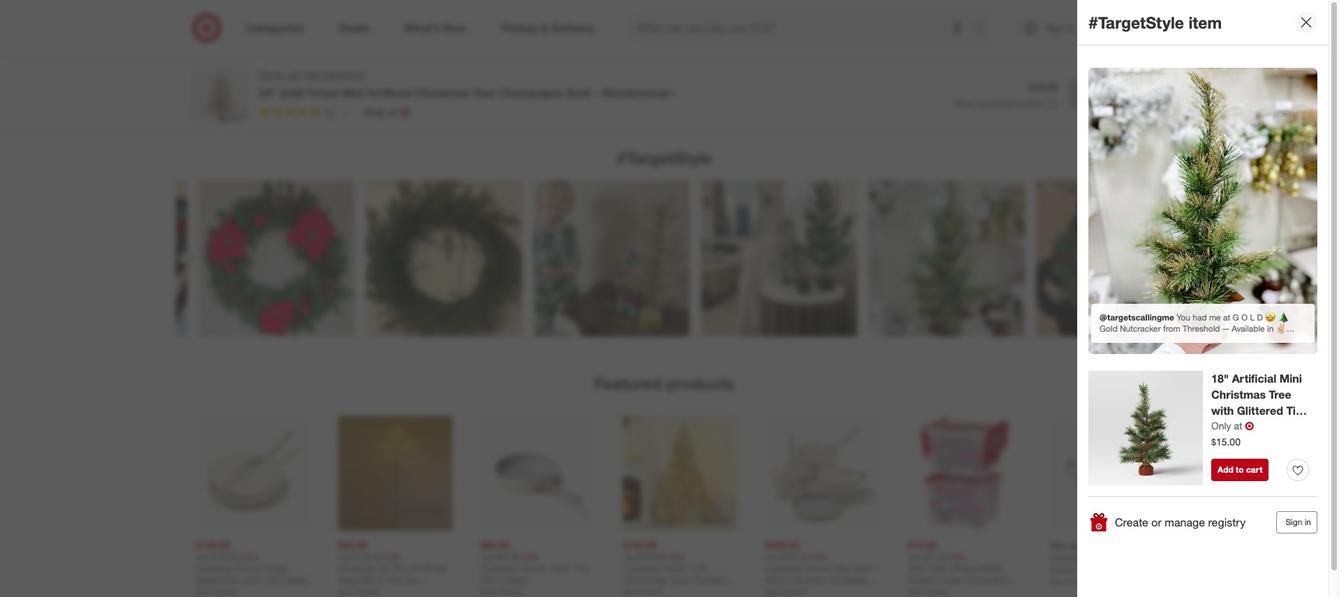 Task type: describe. For each thing, give the bounding box(es) containing it.
91 link
[[259, 105, 350, 121]]

when purchased online
[[954, 98, 1043, 109]]

costway prelit 7.5ft christmas tree flocked xmas snowy tree 450 led lights image
[[623, 416, 737, 531]]

91
[[325, 106, 336, 118]]

add to cart for add to cart 'button' in the the #targetstyle item dialog
[[1218, 464, 1263, 475]]

5ft
[[378, 562, 390, 574]]

only at
[[364, 106, 397, 118]]

shop
[[259, 68, 286, 82]]

@targetscallingme button
[[1089, 68, 1318, 354]]

costway 5ft pre-lit white twig birch tree for christmas holiday w/ 72 led lights image
[[338, 416, 452, 531]]

green/gold
[[1212, 419, 1273, 433]]

fry
[[576, 562, 589, 574]]

flocked
[[691, 574, 726, 586]]

sale for 10.5"
[[522, 551, 539, 562]]

in inside see price in cart caraway home 6.5qt dutch oven with lid gray sponsored
[[1097, 539, 1105, 551]]

caraway home 6.5qt dutch oven with lid gray image
[[1050, 416, 1165, 531]]

sign in button
[[1277, 511, 1318, 534]]

to for top add to cart 'button'
[[1103, 88, 1114, 102]]

unlit
[[280, 86, 304, 100]]

mini inside shop all wondershop 24" unlit tinsel mini artificial christmas tree champagne gold - wondershop™
[[342, 86, 365, 100]]

#targetstyle item dialog
[[1078, 0, 1340, 597]]

#targetstyle item
[[1089, 12, 1222, 32]]

18" artificial mini christmas tree with glittered tips green/gold - wondershop™
[[1212, 372, 1309, 449]]

item
[[1189, 12, 1222, 32]]

home for in
[[1091, 551, 1117, 563]]

add to cart for top add to cart 'button'
[[1079, 88, 1139, 102]]

user image by @godrawks2001 image
[[366, 180, 522, 337]]

lid for 6.5qt
[[1125, 563, 1139, 575]]

$163.99
[[623, 539, 657, 551]]

create
[[1115, 515, 1149, 529]]

snowy
[[650, 586, 679, 597]]

6.5qt
[[1120, 551, 1142, 563]]

saute
[[195, 574, 221, 586]]

reg for caraway home 4.5qt saute pan with lid cream
[[195, 551, 207, 562]]

or
[[1152, 515, 1162, 529]]

artificial inside shop all wondershop 24" unlit tinsel mini artificial christmas tree champagne gold - wondershop™
[[368, 86, 412, 100]]

reg inside $74.99 reg $84.99 sale
[[908, 551, 920, 562]]

non-
[[854, 562, 876, 574]]

$130.50
[[195, 539, 230, 551]]

4.5qt
[[265, 562, 287, 574]]

reg for caraway home 9pc non- stick ceramic cookware set cream
[[765, 551, 777, 562]]

24"
[[259, 86, 277, 100]]

$74.99
[[908, 539, 937, 551]]

$129.99
[[352, 551, 382, 562]]

$85.50
[[480, 539, 509, 551]]

user image by @coastiewifey image
[[30, 180, 187, 337]]

- inside shop all wondershop 24" unlit tinsel mini artificial christmas tree champagne gold - wondershop™
[[594, 86, 599, 100]]

caraway for $395.00
[[765, 562, 803, 574]]

when
[[954, 98, 976, 109]]

7.5ft
[[688, 562, 708, 574]]

sale for 7.5ft
[[669, 551, 686, 562]]

$85.50 reg $95.00 sale caraway home 10.5" fry pan cream sponsored
[[480, 539, 589, 597]]

$549.99
[[637, 551, 667, 562]]

only for only at ¬
[[1212, 419, 1232, 431]]

@targetscallingme link
[[1089, 68, 1318, 354]]

reg for costway 5ft pre-lit white twig birch tree for christmas holiday w/ 
[[338, 551, 350, 562]]

$15.00
[[1212, 436, 1241, 447]]

image of 24" unlit tinsel mini artificial christmas tree champagne gold - wondershop™ image
[[192, 67, 248, 123]]

tree down flocked
[[682, 586, 700, 597]]

6
[[1130, 15, 1134, 23]]

at for only at
[[388, 106, 397, 118]]

twig
[[338, 574, 357, 586]]

#targetstyle for #targetstyle item
[[1089, 12, 1185, 32]]

create or manage registry
[[1115, 515, 1246, 529]]

purchased
[[978, 98, 1018, 109]]

search
[[967, 22, 1001, 36]]

mini inside the '18" artificial mini christmas tree with glittered tips green/gold - wondershop™'
[[1280, 372, 1303, 386]]

$84.99
[[922, 551, 947, 562]]

holiday
[[385, 586, 418, 597]]

¬
[[1246, 419, 1255, 433]]

iris usa 2pack 60qt. plastic clear ornament storage box with hinged lid and dividers, clear/red image
[[908, 416, 1022, 531]]

tree inside shop all wondershop 24" unlit tinsel mini artificial christmas tree champagne gold - wondershop™
[[473, 86, 495, 100]]

sign
[[1286, 517, 1303, 527]]

user image by @amandafallonhomes image
[[701, 180, 857, 337]]

$45.99 reg $129.99 sale costway 5ft pre-lit white twig birch tree for christmas holiday w/ 
[[338, 539, 446, 597]]

$395.00
[[780, 551, 810, 562]]

tinsel
[[308, 86, 339, 100]]

all
[[289, 68, 300, 82]]

$355.50
[[765, 539, 800, 551]]

0 vertical spatial add
[[1079, 88, 1100, 102]]

#targetstyle for #targetstyle
[[617, 148, 712, 168]]

0 vertical spatial add to cart button
[[1070, 80, 1148, 110]]

registry
[[1209, 515, 1246, 529]]

wondershop™ inside shop all wondershop 24" unlit tinsel mini artificial christmas tree champagne gold - wondershop™
[[602, 86, 675, 100]]

cookware
[[829, 574, 873, 586]]

caraway for $145.00
[[195, 562, 233, 574]]

for
[[407, 574, 418, 586]]

0 horizontal spatial user image by @targetscallingme image
[[869, 180, 1025, 337]]

christmas inside $163.99 reg $549.99 sale costway prelit 7.5ft christmas tree flocked xmas snowy tree 4
[[623, 574, 667, 586]]

add to cart button inside the #targetstyle item dialog
[[1212, 459, 1269, 481]]

gray
[[1142, 563, 1162, 575]]

costway for birch
[[338, 562, 376, 574]]

featured products
[[594, 374, 735, 393]]

tree inside the '18" artificial mini christmas tree with glittered tips green/gold - wondershop™'
[[1270, 388, 1292, 402]]

caraway for in
[[1050, 551, 1088, 563]]

tips
[[1287, 404, 1309, 417]]

tree down prelit
[[670, 574, 688, 586]]

shop all wondershop 24" unlit tinsel mini artificial christmas tree champagne gold - wondershop™
[[259, 68, 675, 100]]

stick
[[765, 574, 787, 586]]

sponsored inside $85.50 reg $95.00 sale caraway home 10.5" fry pan cream sponsored
[[480, 586, 522, 597]]

cream inside $85.50 reg $95.00 sale caraway home 10.5" fry pan cream sponsored
[[500, 574, 529, 586]]

to for add to cart 'button' in the the #targetstyle item dialog
[[1236, 464, 1244, 475]]

christmas inside the '18" artificial mini christmas tree with glittered tips green/gold - wondershop™'
[[1212, 388, 1266, 402]]

lit
[[411, 562, 419, 574]]

$355.50 reg $395.00 sale caraway home 9pc non- stick ceramic cookware set cream
[[765, 539, 876, 597]]

glittered
[[1238, 404, 1284, 417]]

@targetscallingme
[[1100, 312, 1175, 323]]

$10.00
[[1029, 81, 1058, 93]]

caraway home 10.5" fry pan cream image
[[480, 416, 595, 531]]

sponsored down twig
[[338, 586, 379, 597]]

search button
[[967, 13, 1001, 46]]

prelit
[[663, 562, 685, 574]]

birch
[[360, 574, 383, 586]]

wondershop
[[303, 68, 366, 82]]



Task type: locate. For each thing, give the bounding box(es) containing it.
in inside "button"
[[1305, 517, 1312, 527]]

1 vertical spatial mini
[[1280, 372, 1303, 386]]

at for only at ¬
[[1234, 419, 1243, 431]]

artificial inside the '18" artificial mini christmas tree with glittered tips green/gold - wondershop™'
[[1233, 372, 1277, 386]]

show more
[[643, 84, 686, 94]]

home for $395.00
[[806, 562, 832, 574]]

2 sale from the left
[[384, 551, 401, 562]]

home up oven on the bottom
[[1091, 551, 1117, 563]]

in
[[1305, 517, 1312, 527], [1097, 539, 1105, 551]]

$95.00
[[495, 551, 520, 562]]

0 vertical spatial mini
[[342, 86, 365, 100]]

sponsored down "$95.00"
[[480, 586, 522, 597]]

cream inside $130.50 reg $145.00 sale caraway home 4.5qt saute pan with lid cream sponsored
[[280, 574, 309, 586]]

lid down 4.5qt
[[264, 574, 277, 586]]

cart for top add to cart 'button'
[[1117, 88, 1139, 102]]

see
[[1050, 539, 1068, 551]]

0 vertical spatial wondershop™
[[602, 86, 675, 100]]

lid inside $130.50 reg $145.00 sale caraway home 4.5qt saute pan with lid cream sponsored
[[264, 574, 277, 586]]

0 horizontal spatial costway
[[338, 562, 376, 574]]

oven
[[1079, 563, 1102, 575]]

reg for costway prelit 7.5ft christmas tree flocked xmas snowy tree 4
[[623, 551, 635, 562]]

pan
[[223, 574, 240, 586], [480, 574, 497, 586]]

- inside the '18" artificial mini christmas tree with glittered tips green/gold - wondershop™'
[[1276, 419, 1281, 433]]

caraway inside $130.50 reg $145.00 sale caraway home 4.5qt saute pan with lid cream sponsored
[[195, 562, 233, 574]]

#targetstyle left item on the right top of the page
[[1089, 12, 1185, 32]]

cream down "$95.00"
[[500, 574, 529, 586]]

1 horizontal spatial to
[[1236, 464, 1244, 475]]

0 horizontal spatial to
[[1103, 88, 1114, 102]]

artificial up glittered
[[1233, 372, 1277, 386]]

at inside only at ¬
[[1234, 419, 1243, 431]]

user image by @lovinthis808 image
[[1036, 180, 1193, 337]]

reg down $45.99
[[338, 551, 350, 562]]

tree inside $45.99 reg $129.99 sale costway 5ft pre-lit white twig birch tree for christmas holiday w/
[[386, 574, 404, 586]]

2 vertical spatial cart
[[1108, 539, 1127, 551]]

1 horizontal spatial add to cart button
[[1212, 459, 1269, 481]]

10.5"
[[550, 562, 573, 574]]

sponsored down saute
[[195, 586, 237, 597]]

sponsored inside see price in cart caraway home 6.5qt dutch oven with lid gray sponsored
[[1050, 576, 1092, 586]]

1 vertical spatial at
[[1234, 419, 1243, 431]]

18"
[[1212, 372, 1229, 386]]

caraway inside see price in cart caraway home 6.5qt dutch oven with lid gray sponsored
[[1050, 551, 1088, 563]]

cart down 6 link
[[1117, 88, 1139, 102]]

reg inside $85.50 reg $95.00 sale caraway home 10.5" fry pan cream sponsored
[[480, 551, 492, 562]]

0 horizontal spatial artificial
[[368, 86, 412, 100]]

only
[[364, 106, 385, 118], [1212, 419, 1232, 431]]

pan inside $130.50 reg $145.00 sale caraway home 4.5qt saute pan with lid cream sponsored
[[223, 574, 240, 586]]

0 vertical spatial -
[[594, 86, 599, 100]]

1 vertical spatial add to cart
[[1218, 464, 1263, 475]]

1 horizontal spatial with
[[1105, 563, 1123, 575]]

0 vertical spatial at
[[388, 106, 397, 118]]

1 vertical spatial cart
[[1247, 464, 1263, 475]]

w/
[[420, 586, 431, 597]]

1 horizontal spatial cream
[[500, 574, 529, 586]]

add down $15.00 in the right of the page
[[1218, 464, 1234, 475]]

1 horizontal spatial add to cart
[[1218, 464, 1263, 475]]

costway
[[338, 562, 376, 574], [623, 562, 661, 574]]

sponsored down $84.99
[[908, 586, 949, 597]]

cart down ¬
[[1247, 464, 1263, 475]]

champagne
[[499, 86, 563, 100]]

home up ceramic
[[806, 562, 832, 574]]

1 horizontal spatial artificial
[[1233, 372, 1277, 386]]

pan inside $85.50 reg $95.00 sale caraway home 10.5" fry pan cream sponsored
[[480, 574, 497, 586]]

with inside see price in cart caraway home 6.5qt dutch oven with lid gray sponsored
[[1105, 563, 1123, 575]]

wondershop™ down ¬
[[1212, 435, 1285, 449]]

reg inside $45.99 reg $129.99 sale costway 5ft pre-lit white twig birch tree for christmas holiday w/
[[338, 551, 350, 562]]

home for $145.00
[[236, 562, 262, 574]]

0 horizontal spatial cream
[[280, 574, 309, 586]]

with right saute
[[243, 574, 261, 586]]

home inside see price in cart caraway home 6.5qt dutch oven with lid gray sponsored
[[1091, 551, 1117, 563]]

$74.99 reg $84.99 sale
[[908, 539, 966, 562]]

with for caraway home 6.5qt dutch oven with lid gray
[[1105, 563, 1123, 575]]

with inside the '18" artificial mini christmas tree with glittered tips green/gold - wondershop™'
[[1212, 404, 1234, 417]]

caraway down $85.50
[[480, 562, 518, 574]]

1 vertical spatial in
[[1097, 539, 1105, 551]]

lid down the 6.5qt
[[1125, 563, 1139, 575]]

show more button
[[465, 78, 864, 101]]

pan down "$95.00"
[[480, 574, 497, 586]]

0 horizontal spatial with
[[243, 574, 261, 586]]

reg down $355.50
[[765, 551, 777, 562]]

1 horizontal spatial wondershop™
[[1212, 435, 1285, 449]]

mini up 'tips'
[[1280, 372, 1303, 386]]

0 horizontal spatial at
[[388, 106, 397, 118]]

white
[[421, 562, 446, 574]]

home for $95.00
[[521, 562, 547, 574]]

sponsored inside $130.50 reg $145.00 sale caraway home 4.5qt saute pan with lid cream sponsored
[[195, 586, 237, 597]]

1 costway from the left
[[338, 562, 376, 574]]

4 reg from the left
[[623, 551, 635, 562]]

wondershop™ right the gold
[[602, 86, 675, 100]]

0 horizontal spatial only
[[364, 106, 385, 118]]

costway up twig
[[338, 562, 376, 574]]

$163.99 reg $549.99 sale costway prelit 7.5ft christmas tree flocked xmas snowy tree 4
[[623, 539, 726, 597]]

4 sale from the left
[[669, 551, 686, 562]]

cream
[[280, 574, 309, 586], [500, 574, 529, 586], [783, 586, 812, 597]]

cart inside see price in cart caraway home 6.5qt dutch oven with lid gray sponsored
[[1108, 539, 1127, 551]]

lid inside see price in cart caraway home 6.5qt dutch oven with lid gray sponsored
[[1125, 563, 1139, 575]]

What can we help you find? suggestions appear below search field
[[629, 13, 977, 43]]

1 vertical spatial to
[[1236, 464, 1244, 475]]

caraway home 4.5qt saute pan with lid cream image
[[195, 416, 310, 531]]

2 horizontal spatial cream
[[783, 586, 812, 597]]

reg down $85.50
[[480, 551, 492, 562]]

#targetstyle inside dialog
[[1089, 12, 1185, 32]]

lid
[[1125, 563, 1139, 575], [264, 574, 277, 586]]

manage
[[1165, 515, 1206, 529]]

products
[[666, 374, 735, 393]]

0 horizontal spatial add
[[1079, 88, 1100, 102]]

only for only at
[[364, 106, 385, 118]]

18" artificial mini christmas tree with glittered tips green/gold - wondershop™ link
[[1212, 371, 1310, 449]]

2 reg from the left
[[338, 551, 350, 562]]

18" artificial mini christmas tree with glittered tips green/gold - wondershop™ image
[[1089, 371, 1203, 485]]

costway down $163.99
[[623, 562, 661, 574]]

pan right saute
[[223, 574, 240, 586]]

pan for with
[[223, 574, 240, 586]]

0 vertical spatial add to cart
[[1079, 88, 1139, 102]]

show
[[643, 84, 664, 94]]

reg inside $130.50 reg $145.00 sale caraway home 4.5qt saute pan with lid cream sponsored
[[195, 551, 207, 562]]

see price in cart caraway home 6.5qt dutch oven with lid gray sponsored
[[1050, 539, 1162, 586]]

in right sign
[[1305, 517, 1312, 527]]

lid for 4.5qt
[[264, 574, 277, 586]]

$145.00
[[210, 551, 240, 562]]

reg down $163.99
[[623, 551, 635, 562]]

0 vertical spatial in
[[1305, 517, 1312, 527]]

wondershop™
[[602, 86, 675, 100], [1212, 435, 1285, 449]]

5 sale from the left
[[812, 551, 828, 562]]

0 horizontal spatial mini
[[342, 86, 365, 100]]

cart inside the #targetstyle item dialog
[[1247, 464, 1263, 475]]

xmas
[[623, 586, 647, 597]]

at right 91
[[388, 106, 397, 118]]

christmas inside $45.99 reg $129.99 sale costway 5ft pre-lit white twig birch tree for christmas holiday w/
[[338, 586, 382, 597]]

1 horizontal spatial #targetstyle
[[1089, 12, 1185, 32]]

tree up "holiday"
[[386, 574, 404, 586]]

1 vertical spatial add to cart button
[[1212, 459, 1269, 481]]

dutch
[[1050, 563, 1076, 575]]

0 horizontal spatial wondershop™
[[602, 86, 675, 100]]

0 vertical spatial #targetstyle
[[1089, 12, 1185, 32]]

1 vertical spatial -
[[1276, 419, 1281, 433]]

9pc
[[835, 562, 851, 574]]

costway for xmas
[[623, 562, 661, 574]]

only right 91
[[364, 106, 385, 118]]

add right $10.00
[[1079, 88, 1100, 102]]

sale inside $85.50 reg $95.00 sale caraway home 10.5" fry pan cream sponsored
[[522, 551, 539, 562]]

user image by @targetscallingme image inside the #targetstyle item dialog
[[1089, 68, 1318, 354]]

caraway for $95.00
[[480, 562, 518, 574]]

sign in
[[1286, 517, 1312, 527]]

sale inside $74.99 reg $84.99 sale
[[950, 551, 966, 562]]

at
[[388, 106, 397, 118], [1234, 419, 1243, 431]]

more
[[667, 84, 686, 94]]

6 reg from the left
[[908, 551, 920, 562]]

add
[[1079, 88, 1100, 102], [1218, 464, 1234, 475]]

sale inside $45.99 reg $129.99 sale costway 5ft pre-lit white twig birch tree for christmas holiday w/
[[384, 551, 401, 562]]

pre-
[[393, 562, 411, 574]]

costway inside $45.99 reg $129.99 sale costway 5ft pre-lit white twig birch tree for christmas holiday w/
[[338, 562, 376, 574]]

to inside the #targetstyle item dialog
[[1236, 464, 1244, 475]]

sale right $145.00
[[242, 551, 258, 562]]

cream down 4.5qt
[[280, 574, 309, 586]]

sale left lit
[[384, 551, 401, 562]]

only at ¬
[[1212, 419, 1255, 433]]

with inside $130.50 reg $145.00 sale caraway home 4.5qt saute pan with lid cream sponsored
[[243, 574, 261, 586]]

in right price
[[1097, 539, 1105, 551]]

1 horizontal spatial lid
[[1125, 563, 1139, 575]]

0 horizontal spatial -
[[594, 86, 599, 100]]

to down $15.00 in the right of the page
[[1236, 464, 1244, 475]]

sale
[[242, 551, 258, 562], [384, 551, 401, 562], [522, 551, 539, 562], [669, 551, 686, 562], [812, 551, 828, 562], [950, 551, 966, 562]]

to right $10.00
[[1103, 88, 1114, 102]]

with up only at ¬ on the right bottom
[[1212, 404, 1234, 417]]

only up $15.00 in the right of the page
[[1212, 419, 1232, 431]]

reg for caraway home 10.5" fry pan cream
[[480, 551, 492, 562]]

reg inside $355.50 reg $395.00 sale caraway home 9pc non- stick ceramic cookware set cream
[[765, 551, 777, 562]]

- down glittered
[[1276, 419, 1281, 433]]

1 horizontal spatial only
[[1212, 419, 1232, 431]]

only inside only at ¬
[[1212, 419, 1232, 431]]

with
[[1212, 404, 1234, 417], [1105, 563, 1123, 575], [243, 574, 261, 586]]

reg down $130.50
[[195, 551, 207, 562]]

$45.99
[[338, 539, 367, 551]]

0 horizontal spatial lid
[[264, 574, 277, 586]]

5 reg from the left
[[765, 551, 777, 562]]

sale for 4.5qt
[[242, 551, 258, 562]]

pan for cream
[[480, 574, 497, 586]]

artificial up only at
[[368, 86, 412, 100]]

price
[[1070, 539, 1094, 551]]

0 horizontal spatial in
[[1097, 539, 1105, 551]]

- right the gold
[[594, 86, 599, 100]]

add to cart button right $10.00
[[1070, 80, 1148, 110]]

user image by @targetscallingme image
[[1089, 68, 1318, 354], [869, 180, 1025, 337]]

1 horizontal spatial pan
[[480, 574, 497, 586]]

sale for pre-
[[384, 551, 401, 562]]

add to cart
[[1079, 88, 1139, 102], [1218, 464, 1263, 475]]

0 vertical spatial only
[[364, 106, 385, 118]]

gold
[[566, 86, 591, 100]]

sponsored down dutch
[[1050, 576, 1092, 586]]

set
[[765, 586, 780, 597]]

#targetstyle down show more button
[[617, 148, 712, 168]]

6 sale from the left
[[950, 551, 966, 562]]

caraway inside $85.50 reg $95.00 sale caraway home 10.5" fry pan cream sponsored
[[480, 562, 518, 574]]

6 link
[[1109, 13, 1140, 43]]

-
[[594, 86, 599, 100], [1276, 419, 1281, 433]]

featured
[[594, 374, 662, 393]]

reg inside $163.99 reg $549.99 sale costway prelit 7.5ft christmas tree flocked xmas snowy tree 4
[[623, 551, 635, 562]]

user image by @fullygrin image
[[533, 180, 690, 337]]

add to cart right $10.00
[[1079, 88, 1139, 102]]

mini down wondershop
[[342, 86, 365, 100]]

0 horizontal spatial #targetstyle
[[617, 148, 712, 168]]

0 vertical spatial to
[[1103, 88, 1114, 102]]

sale for 9pc
[[812, 551, 828, 562]]

3 reg from the left
[[480, 551, 492, 562]]

0 horizontal spatial pan
[[223, 574, 240, 586]]

home left 4.5qt
[[236, 562, 262, 574]]

1 reg from the left
[[195, 551, 207, 562]]

cream inside $355.50 reg $395.00 sale caraway home 9pc non- stick ceramic cookware set cream
[[783, 586, 812, 597]]

caraway up saute
[[195, 562, 233, 574]]

0 horizontal spatial add to cart button
[[1070, 80, 1148, 110]]

caraway inside $355.50 reg $395.00 sale caraway home 9pc non- stick ceramic cookware set cream
[[765, 562, 803, 574]]

home left 10.5"
[[521, 562, 547, 574]]

1 vertical spatial wondershop™
[[1212, 435, 1285, 449]]

home inside $130.50 reg $145.00 sale caraway home 4.5qt saute pan with lid cream sponsored
[[236, 562, 262, 574]]

cart for add to cart 'button' in the the #targetstyle item dialog
[[1247, 464, 1263, 475]]

caraway home 9pc non-stick ceramic cookware set cream image
[[765, 416, 880, 531]]

0 vertical spatial cart
[[1117, 88, 1139, 102]]

christmas inside shop all wondershop 24" unlit tinsel mini artificial christmas tree champagne gold - wondershop™
[[415, 86, 470, 100]]

1 vertical spatial artificial
[[1233, 372, 1277, 386]]

1 horizontal spatial costway
[[623, 562, 661, 574]]

cart up the 6.5qt
[[1108, 539, 1127, 551]]

1 vertical spatial add
[[1218, 464, 1234, 475]]

1 pan from the left
[[223, 574, 240, 586]]

0 horizontal spatial add to cart
[[1079, 88, 1139, 102]]

with down the 6.5qt
[[1105, 563, 1123, 575]]

tree up 'tips'
[[1270, 388, 1292, 402]]

cream down ceramic
[[783, 586, 812, 597]]

at left ¬
[[1234, 419, 1243, 431]]

online
[[1021, 98, 1043, 109]]

caraway
[[1050, 551, 1088, 563], [195, 562, 233, 574], [480, 562, 518, 574], [765, 562, 803, 574]]

sponsored down stick
[[765, 586, 807, 597]]

sale right "$95.00"
[[522, 551, 539, 562]]

caraway up stick
[[765, 562, 803, 574]]

sale inside $130.50 reg $145.00 sale caraway home 4.5qt saute pan with lid cream sponsored
[[242, 551, 258, 562]]

2 horizontal spatial with
[[1212, 404, 1234, 417]]

1 vertical spatial only
[[1212, 419, 1232, 431]]

3 sale from the left
[[522, 551, 539, 562]]

2 costway from the left
[[623, 562, 661, 574]]

0 vertical spatial artificial
[[368, 86, 412, 100]]

1 horizontal spatial in
[[1305, 517, 1312, 527]]

1 horizontal spatial add
[[1218, 464, 1234, 475]]

sale right '$395.00'
[[812, 551, 828, 562]]

sale inside $163.99 reg $549.99 sale costway prelit 7.5ft christmas tree flocked xmas snowy tree 4
[[669, 551, 686, 562]]

2 pan from the left
[[480, 574, 497, 586]]

1 horizontal spatial at
[[1234, 419, 1243, 431]]

with for caraway home 4.5qt saute pan with lid cream
[[243, 574, 261, 586]]

1 horizontal spatial -
[[1276, 419, 1281, 433]]

add to cart button down $15.00 in the right of the page
[[1212, 459, 1269, 481]]

christmas
[[415, 86, 470, 100], [1212, 388, 1266, 402], [623, 574, 667, 586], [338, 586, 382, 597]]

1 horizontal spatial user image by @targetscallingme image
[[1089, 68, 1318, 354]]

add to cart button
[[1070, 80, 1148, 110], [1212, 459, 1269, 481]]

user image by @universally_cute image
[[198, 180, 354, 337]]

add inside the #targetstyle item dialog
[[1218, 464, 1234, 475]]

home inside $85.50 reg $95.00 sale caraway home 10.5" fry pan cream sponsored
[[521, 562, 547, 574]]

1 horizontal spatial mini
[[1280, 372, 1303, 386]]

1 sale from the left
[[242, 551, 258, 562]]

sale right $84.99
[[950, 551, 966, 562]]

ceramic
[[789, 574, 826, 586]]

reg down $74.99
[[908, 551, 920, 562]]

add to cart inside the #targetstyle item dialog
[[1218, 464, 1263, 475]]

costway inside $163.99 reg $549.99 sale costway prelit 7.5ft christmas tree flocked xmas snowy tree 4
[[623, 562, 661, 574]]

1 vertical spatial #targetstyle
[[617, 148, 712, 168]]

sponsored down $549.99
[[623, 586, 664, 597]]

sale left the 7.5ft
[[669, 551, 686, 562]]

home inside $355.50 reg $395.00 sale caraway home 9pc non- stick ceramic cookware set cream
[[806, 562, 832, 574]]

to
[[1103, 88, 1114, 102], [1236, 464, 1244, 475]]

artificial
[[368, 86, 412, 100], [1233, 372, 1277, 386]]

tree left champagne
[[473, 86, 495, 100]]

wondershop™ inside the '18" artificial mini christmas tree with glittered tips green/gold - wondershop™'
[[1212, 435, 1285, 449]]

add to cart down $15.00 in the right of the page
[[1218, 464, 1263, 475]]

$130.50 reg $145.00 sale caraway home 4.5qt saute pan with lid cream sponsored
[[195, 539, 309, 597]]

sale inside $355.50 reg $395.00 sale caraway home 9pc non- stick ceramic cookware set cream
[[812, 551, 828, 562]]

#targetstyle
[[1089, 12, 1185, 32], [617, 148, 712, 168]]

home
[[1091, 551, 1117, 563], [236, 562, 262, 574], [521, 562, 547, 574], [806, 562, 832, 574]]

caraway up dutch
[[1050, 551, 1088, 563]]



Task type: vqa. For each thing, say whether or not it's contained in the screenshot.
the leftmost Add to cart
yes



